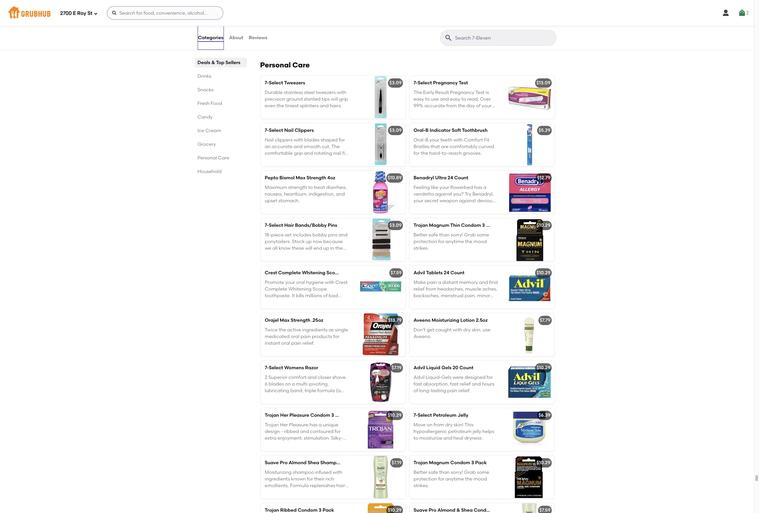 Task type: locate. For each thing, give the bounding box(es) containing it.
will inside 18-piece set includes bobby pins and ponytailers. stock up now because we all know these will end up in the mystery spot they always seem to disappear to.
[[305, 246, 313, 251]]

pain inside advil liquid-gels were designed for fast absorption, fast relief and hours of long-lasting pain relief.
[[448, 388, 458, 394]]

1 fast from the left
[[414, 382, 422, 387]]

personal inside tab
[[198, 155, 217, 161]]

smooth down blades
[[304, 144, 321, 150]]

backaches,
[[414, 293, 440, 299]]

will
[[331, 96, 338, 102], [305, 246, 313, 251]]

1 vertical spatial gels
[[442, 375, 452, 381]]

3 advil from the top
[[414, 375, 425, 381]]

dry inside move on from dry skin! this hypoallergenic petroleum jelly helps to moisturize and heal dryness.
[[446, 422, 453, 428]]

condom for grab
[[462, 223, 481, 229]]

test left is
[[476, 90, 485, 95]]

0 vertical spatial condom
[[462, 223, 481, 229]]

condom down heal
[[451, 461, 471, 466]]

0 vertical spatial moisturizing
[[432, 318, 460, 324]]

1 vertical spatial anytime
[[446, 477, 464, 482]]

1 vertical spatial nail
[[265, 137, 274, 143]]

your up daisies
[[414, 198, 424, 204]]

accurate inside nail clippers with blades shaped for an accurate and smooth cut.  the comfortable grip and rotating nail file offer optimal precision.
[[272, 144, 293, 150]]

7-
[[265, 80, 269, 86], [414, 80, 418, 86], [265, 128, 269, 133], [265, 223, 269, 229], [265, 365, 269, 371], [414, 413, 418, 419]]

0 vertical spatial dry
[[464, 327, 471, 333]]

benadryl ultra 24 count
[[414, 175, 469, 181]]

advil left "liquid-"
[[414, 375, 425, 381]]

vendetta
[[414, 191, 434, 197]]

0 horizontal spatial easy
[[414, 96, 424, 102]]

durable
[[265, 90, 283, 95]]

products
[[312, 334, 332, 340]]

7- up '99%'
[[414, 80, 418, 86]]

3 up the unique
[[332, 413, 334, 419]]

aveeno moisturizing lotion 2.5oz
[[414, 318, 488, 324]]

grab
[[464, 232, 476, 238], [464, 470, 476, 476]]

2 $7.19 from the top
[[392, 461, 402, 466]]

b up bristles
[[426, 137, 429, 143]]

1 horizontal spatial fast
[[450, 382, 459, 387]]

will up the always
[[305, 246, 313, 251]]

smooth down extra
[[265, 443, 282, 448]]

active
[[287, 327, 301, 333]]

her inside trojan her pleasure has a unique design - ribbed and contoured for extra enjoyment; stimulation. silky- smooth lubricant for comfort and sensitivity.
[[280, 422, 288, 428]]

from up backaches,
[[426, 287, 437, 292]]

0 horizontal spatial smooth
[[265, 443, 282, 448]]

2 some from the top
[[477, 470, 490, 476]]

heartburn,
[[284, 191, 308, 197]]

1 vertical spatial b
[[426, 137, 429, 143]]

3 down dryness.
[[472, 461, 474, 466]]

than
[[439, 232, 450, 238], [439, 470, 450, 476]]

safe
[[429, 232, 438, 238], [429, 470, 438, 476]]

with down clippers
[[294, 137, 303, 143]]

1 horizontal spatial relief.
[[459, 388, 471, 394]]

1 horizontal spatial dry
[[464, 327, 471, 333]]

0 vertical spatial relief.
[[303, 341, 315, 347]]

advil up make on the right of the page
[[414, 270, 425, 276]]

2 strikes. from the top
[[414, 483, 429, 489]]

includes
[[293, 232, 312, 238]]

trojan ribbed condom 3 pack image
[[356, 504, 406, 514]]

moisturizing inside moisturizing shampoo infused with ingredients known for their rich emollients. formula replenishes hair to leave it feeling well nourished and beautiful.
[[265, 470, 292, 476]]

from inside the early result pregnancy test is easy to use and easy to read. over 99% accurate from the day of your expected period.
[[447, 103, 457, 109]]

magnum for condom
[[429, 461, 450, 466]]

from inside make pain a distant memory and find relief from headaches, muscle aches, backaches, menstrual pain, minor arthritis and other joint pain.
[[426, 287, 437, 292]]

strength up active
[[291, 318, 311, 324]]

relief. inside advil liquid-gels were designed for fast absorption, fast relief and hours of long-lasting pain relief.
[[459, 388, 471, 394]]

7-select vanilla sandwich cookie 13oz image
[[356, 5, 406, 48]]

0 vertical spatial the
[[414, 90, 422, 95]]

with inside don't get caught with dry skin, use aveeno.
[[453, 327, 463, 333]]

max up strength on the left top of page
[[296, 175, 306, 181]]

the left early on the top of the page
[[414, 90, 422, 95]]

personal care up 7-select tweezers
[[260, 61, 310, 69]]

1 horizontal spatial grip
[[339, 96, 348, 102]]

trojan inside trojan her pleasure has a unique design - ribbed and contoured for extra enjoyment; stimulation. silky- smooth lubricant for comfort and sensitivity.
[[265, 422, 279, 428]]

1 mood from the top
[[474, 239, 487, 245]]

relief
[[414, 287, 425, 292], [460, 382, 471, 387]]

1 horizontal spatial smooth
[[304, 144, 321, 150]]

1 horizontal spatial svg image
[[723, 9, 730, 17]]

don't get caught with dry skin, use aveeno.
[[414, 327, 491, 340]]

0 vertical spatial test
[[459, 80, 468, 86]]

1 vertical spatial count
[[451, 270, 465, 276]]

count
[[455, 175, 469, 181], [451, 270, 465, 276], [460, 365, 474, 371]]

use right skin,
[[483, 327, 491, 333]]

1 horizontal spatial nail
[[284, 128, 294, 133]]

oral- inside oral-b your teeth with comfort fit bristles that are comfortably curved for the hard-to-reach grooves.
[[414, 137, 426, 143]]

grab down trojan magnum condom 3 pack
[[464, 470, 476, 476]]

7-select pregnancy test image
[[505, 76, 555, 119]]

3 $3.09 from the top
[[390, 223, 402, 229]]

oral down medicated
[[282, 341, 290, 347]]

safe down "trojan magnum thin condom 3 pack"
[[429, 232, 438, 238]]

roy
[[77, 10, 86, 16]]

use down early on the top of the page
[[431, 96, 439, 102]]

for inside moisturizing shampoo infused with ingredients known for their rich emollients. formula replenishes hair to leave it feeling well nourished and beautiful.
[[307, 477, 313, 482]]

beautiful.
[[265, 497, 286, 503]]

0 vertical spatial oral-
[[414, 128, 426, 133]]

20
[[453, 365, 459, 371]]

the up medicated
[[279, 327, 286, 333]]

shaped
[[321, 137, 338, 143]]

1 horizontal spatial relief
[[460, 382, 471, 387]]

dry down lotion
[[464, 327, 471, 333]]

select up the durable
[[269, 80, 283, 86]]

for up 'silky-'
[[335, 429, 341, 435]]

with inside nail clippers with blades shaped for an accurate and smooth cut.  the comfortable grip and rotating nail file offer optimal precision.
[[294, 137, 303, 143]]

moisturize
[[420, 436, 443, 442]]

0 vertical spatial oral
[[291, 334, 300, 340]]

advil for advil liquid-gels were designed for fast absorption, fast relief and hours of long-lasting pain relief.
[[414, 375, 425, 381]]

oral-b indicator soft toothbrush image
[[505, 123, 555, 167]]

for down trojan magnum condom 3 pack
[[439, 477, 445, 482]]

better safe than sorry! grab some protection for anytime the mood strikes. for thin
[[414, 232, 490, 251]]

1 vertical spatial oral-
[[414, 137, 426, 143]]

1 horizontal spatial the
[[414, 90, 422, 95]]

to-
[[442, 151, 449, 156]]

tiniest
[[285, 103, 299, 109]]

stainless
[[284, 90, 303, 95]]

and inside the early result pregnancy test is easy to use and easy to read. over 99% accurate from the day of your expected period.
[[440, 96, 449, 102]]

$7.19 for advil
[[392, 365, 402, 371]]

2 safe from the top
[[429, 470, 438, 476]]

0 horizontal spatial moisturizing
[[265, 470, 292, 476]]

sorry! for condom
[[451, 470, 463, 476]]

benadryl,
[[473, 191, 494, 197]]

0 horizontal spatial the
[[332, 144, 340, 150]]

select left 'womens'
[[269, 365, 283, 371]]

1 vertical spatial sorry!
[[451, 470, 463, 476]]

0 horizontal spatial nail
[[265, 137, 274, 143]]

to inside maximum strength to treat diarrhea, nausea, heartburn, indigestion, and upset stomach.
[[308, 185, 313, 190]]

1 vertical spatial some
[[477, 470, 490, 476]]

deals & top sellers tab
[[198, 59, 244, 66]]

1 protection from the top
[[414, 239, 437, 245]]

you?
[[454, 191, 464, 197]]

and inside moisturizing shampoo infused with ingredients known for their rich emollients. formula replenishes hair to leave it feeling well nourished and beautiful.
[[338, 490, 347, 496]]

for inside twice the active ingredients as single medicated oral pain products for instant oral pain relief.
[[333, 334, 340, 340]]

0 vertical spatial gels
[[442, 365, 452, 371]]

2 vertical spatial 3
[[472, 461, 474, 466]]

1 vertical spatial advil
[[414, 365, 425, 371]]

1 grab from the top
[[464, 232, 476, 238]]

pain inside make pain a distant memory and find relief from headaches, muscle aches, backaches, menstrual pain, minor arthritis and other joint pain.
[[427, 280, 437, 285]]

the inside nail clippers with blades shaped for an accurate and smooth cut.  the comfortable grip and rotating nail file offer optimal precision.
[[332, 144, 340, 150]]

0 vertical spatial mood
[[474, 239, 487, 245]]

were
[[453, 375, 464, 381]]

2 vertical spatial $3.09
[[390, 223, 402, 229]]

0 horizontal spatial relief.
[[303, 341, 315, 347]]

precision
[[265, 96, 286, 102]]

result
[[436, 90, 449, 95]]

relief inside advil liquid-gels were designed for fast absorption, fast relief and hours of long-lasting pain relief.
[[460, 382, 471, 387]]

anytime for condom
[[446, 477, 464, 482]]

to inside 18-piece set includes bobby pins and ponytailers. stock up now because we all know these will end up in the mystery spot they always seem to disappear to.
[[336, 253, 340, 258]]

$10.29 for advil tablets 24 count
[[537, 270, 551, 276]]

svg image
[[112, 10, 117, 16]]

has inside trojan her pleasure has a unique design - ribbed and contoured for extra enjoyment; stimulation. silky- smooth lubricant for comfort and sensitivity.
[[310, 422, 318, 428]]

7- for 7-select nail clippers
[[265, 128, 269, 133]]

$3.09 for oral-
[[390, 128, 402, 133]]

to left leave
[[265, 490, 270, 496]]

1 horizontal spatial use
[[483, 327, 491, 333]]

gels inside advil liquid-gels were designed for fast absorption, fast relief and hours of long-lasting pain relief.
[[442, 375, 452, 381]]

condom right thin
[[462, 223, 481, 229]]

7- up the durable
[[265, 80, 269, 86]]

formula
[[290, 483, 309, 489]]

magnum down moisturize on the bottom right of the page
[[429, 461, 450, 466]]

orajel max strength .25oz
[[265, 318, 324, 324]]

1 easy from the left
[[414, 96, 424, 102]]

emollients.
[[265, 483, 289, 489]]

candy tab
[[198, 114, 244, 121]]

up left now
[[306, 239, 312, 245]]

indigestion,
[[309, 191, 335, 197]]

a
[[484, 185, 487, 190], [439, 280, 442, 285], [319, 422, 322, 428]]

2 than from the top
[[439, 470, 450, 476]]

pins
[[328, 232, 338, 238]]

with up rich
[[333, 470, 342, 476]]

ingredients inside twice the active ingredients as single medicated oral pain products for instant oral pain relief.
[[302, 327, 328, 333]]

$7.59
[[391, 270, 402, 276]]

benadryl
[[414, 175, 434, 181]]

2 oral- from the top
[[414, 137, 426, 143]]

2 vertical spatial advil
[[414, 375, 425, 381]]

ingredients up emollients.
[[265, 477, 290, 482]]

$5.29
[[539, 128, 551, 133]]

mood for 3
[[474, 239, 487, 245]]

1 vertical spatial $3.09
[[390, 128, 402, 133]]

comfort
[[464, 137, 483, 143]]

gels left 20
[[442, 365, 452, 371]]

pregnancy up result
[[433, 80, 458, 86]]

2 $3.09 from the top
[[390, 128, 402, 133]]

0 vertical spatial grip
[[339, 96, 348, 102]]

in
[[330, 246, 334, 251]]

ingredients inside moisturizing shampoo infused with ingredients known for their rich emollients. formula replenishes hair to leave it feeling well nourished and beautiful.
[[265, 477, 290, 482]]

spot
[[284, 253, 294, 258]]

2 advil from the top
[[414, 365, 425, 371]]

18-
[[265, 232, 271, 238]]

oral- for oral-b indicator soft toothbrush
[[414, 128, 426, 133]]

2 sorry! from the top
[[451, 470, 463, 476]]

easy up '99%'
[[414, 96, 424, 102]]

for
[[339, 137, 345, 143], [414, 151, 420, 156], [439, 239, 445, 245], [333, 334, 340, 340], [487, 375, 493, 381], [335, 429, 341, 435], [305, 443, 311, 448], [307, 477, 313, 482], [439, 477, 445, 482]]

1 strikes. from the top
[[414, 246, 429, 251]]

0 vertical spatial grab
[[464, 232, 476, 238]]

easy up period.
[[450, 96, 461, 102]]

lasting
[[431, 388, 446, 394]]

that
[[431, 144, 440, 150]]

2 horizontal spatial svg image
[[739, 9, 747, 17]]

7- for 7-select petroleum jelly
[[414, 413, 418, 419]]

1 vertical spatial use
[[483, 327, 491, 333]]

pack for trojan her pleasure condom 3 pack
[[335, 413, 347, 419]]

1 vertical spatial a
[[439, 280, 442, 285]]

$3.09
[[390, 80, 402, 86], [390, 128, 402, 133], [390, 223, 402, 229]]

trojan magnum thin condom 3 pack image
[[505, 219, 555, 262]]

test up 'read.'
[[459, 80, 468, 86]]

protection for trojan magnum condom 3 pack
[[414, 477, 437, 482]]

oral- for oral-b your teeth with comfort fit bristles that are comfortably curved for the hard-to-reach grooves.
[[414, 137, 426, 143]]

steel
[[304, 90, 315, 95]]

accurate down clippers
[[272, 144, 293, 150]]

1 better from the top
[[414, 232, 428, 238]]

1 vertical spatial pack
[[335, 413, 347, 419]]

day
[[467, 103, 475, 109]]

Search 7-Eleven search field
[[455, 35, 555, 41]]

select for hair
[[269, 223, 283, 229]]

7-select pregnancy test
[[414, 80, 468, 86]]

safe for condom
[[429, 470, 438, 476]]

24 for tablets
[[444, 270, 450, 276]]

these
[[292, 246, 304, 251]]

and inside 18-piece set includes bobby pins and ponytailers. stock up now because we all know these will end up in the mystery spot they always seem to disappear to.
[[339, 232, 348, 238]]

svg image
[[723, 9, 730, 17], [739, 9, 747, 17], [94, 11, 98, 15]]

relief. inside twice the active ingredients as single medicated oral pain products for instant oral pain relief.
[[303, 341, 315, 347]]

grip up precision. on the left of page
[[294, 151, 303, 156]]

ice cream tab
[[198, 127, 244, 134]]

0 horizontal spatial will
[[305, 246, 313, 251]]

to right seem
[[336, 253, 340, 258]]

feeling
[[414, 185, 430, 190]]

drinks
[[198, 73, 212, 79]]

0 horizontal spatial oral
[[282, 341, 290, 347]]

grab down "trojan magnum thin condom 3 pack"
[[464, 232, 476, 238]]

7-select womens razor image
[[356, 361, 406, 404]]

24 up distant
[[444, 270, 450, 276]]

max right orajel
[[280, 318, 290, 324]]

0 vertical spatial magnum
[[429, 223, 450, 229]]

2 b from the top
[[426, 137, 429, 143]]

7- down instant
[[265, 365, 269, 371]]

sorry! down "trojan magnum thin condom 3 pack"
[[451, 232, 463, 238]]

2 grab from the top
[[464, 470, 476, 476]]

advil tablets 24 count image
[[505, 266, 555, 309]]

1 sorry! from the top
[[451, 232, 463, 238]]

design
[[265, 429, 280, 435]]

nail inside nail clippers with blades shaped for an accurate and smooth cut.  the comfortable grip and rotating nail file offer optimal precision.
[[265, 137, 274, 143]]

select up clippers
[[269, 128, 283, 133]]

1 horizontal spatial has
[[474, 185, 483, 190]]

safe down trojan magnum condom 3 pack
[[429, 470, 438, 476]]

for up 'hours'
[[487, 375, 493, 381]]

protection up tablets
[[414, 239, 437, 245]]

suave pro almond shea shampoo 12.6oz image
[[356, 456, 406, 499]]

trojan for trojan her pleasure condom 3 pack
[[265, 413, 279, 419]]

skin,
[[472, 327, 482, 333]]

grab for 3
[[464, 470, 476, 476]]

1 vertical spatial personal
[[198, 155, 217, 161]]

grip inside nail clippers with blades shaped for an accurate and smooth cut.  the comfortable grip and rotating nail file offer optimal precision.
[[294, 151, 303, 156]]

than down trojan magnum condom 3 pack
[[439, 470, 450, 476]]

to.
[[289, 259, 295, 265]]

0 vertical spatial smooth
[[304, 144, 321, 150]]

gels
[[442, 365, 452, 371], [442, 375, 452, 381]]

will up hairs.
[[331, 96, 338, 102]]

pleasure inside trojan her pleasure has a unique design - ribbed and contoured for extra enjoyment; stimulation. silky- smooth lubricant for comfort and sensitivity.
[[289, 422, 309, 428]]

.25oz
[[312, 318, 324, 324]]

for down bristles
[[414, 151, 420, 156]]

1 vertical spatial will
[[305, 246, 313, 251]]

a down advil tablets 24 count
[[439, 280, 442, 285]]

1 vertical spatial mood
[[474, 477, 487, 482]]

comfortably
[[450, 144, 478, 150]]

accurate inside the early result pregnancy test is easy to use and easy to read. over 99% accurate from the day of your expected period.
[[425, 103, 446, 109]]

the left day
[[458, 103, 466, 109]]

2 mood from the top
[[474, 477, 487, 482]]

b inside oral-b your teeth with comfort fit bristles that are comfortably curved for the hard-to-reach grooves.
[[426, 137, 429, 143]]

count right 20
[[460, 365, 474, 371]]

anytime for thin
[[446, 239, 464, 245]]

for right 'shaped'
[[339, 137, 345, 143]]

1 some from the top
[[477, 232, 490, 238]]

sorry!
[[451, 232, 463, 238], [451, 470, 463, 476]]

1 vertical spatial care
[[218, 155, 230, 161]]

0 vertical spatial 3
[[482, 223, 485, 229]]

nail up clippers
[[284, 128, 294, 133]]

move
[[414, 422, 426, 428]]

0 horizontal spatial personal care
[[198, 155, 230, 161]]

b left indicator
[[426, 128, 429, 133]]

tablets
[[426, 270, 443, 276]]

anytime down thin
[[446, 239, 464, 245]]

1 than from the top
[[439, 232, 450, 238]]

1 vertical spatial smooth
[[265, 443, 282, 448]]

1 vertical spatial personal care
[[198, 155, 230, 161]]

has
[[474, 185, 483, 190], [310, 422, 318, 428]]

2 better safe than sorry! grab some protection for anytime the mood strikes. from the top
[[414, 470, 490, 489]]

fresh food tab
[[198, 100, 244, 107]]

0 vertical spatial ingredients
[[302, 327, 328, 333]]

0 vertical spatial better
[[414, 232, 428, 238]]

1 vertical spatial max
[[280, 318, 290, 324]]

and inside the feeling like your flowerbed has a vendetta against you? try benadryl, your secret weapon against devious daisies and corrupt carnations.
[[431, 205, 440, 211]]

with up hairs.
[[337, 90, 347, 95]]

some
[[477, 232, 490, 238], [477, 470, 490, 476]]

strength
[[307, 175, 326, 181], [291, 318, 311, 324]]

curved
[[479, 144, 494, 150]]

1 oral- from the top
[[414, 128, 426, 133]]

1 vertical spatial magnum
[[429, 461, 450, 466]]

of right day
[[477, 103, 481, 109]]

7-select nail clippers image
[[356, 123, 406, 167]]

to left treat on the left top of the page
[[308, 185, 313, 190]]

strikes. for trojan magnum thin condom 3 pack
[[414, 246, 429, 251]]

infused
[[315, 470, 332, 476]]

about
[[229, 35, 243, 41]]

0 vertical spatial has
[[474, 185, 483, 190]]

accurate up period.
[[425, 103, 446, 109]]

trojan for trojan her pleasure has a unique design - ribbed and contoured for extra enjoyment; stimulation. silky- smooth lubricant for comfort and sensitivity.
[[265, 422, 279, 428]]

your
[[482, 103, 492, 109], [430, 137, 440, 143], [440, 185, 450, 190], [414, 198, 424, 204]]

for inside oral-b your teeth with comfort fit bristles that are comfortably curved for the hard-to-reach grooves.
[[414, 151, 420, 156]]

liquid-
[[426, 375, 442, 381]]

0 vertical spatial better safe than sorry! grab some protection for anytime the mood strikes.
[[414, 232, 490, 251]]

fast down the were
[[450, 382, 459, 387]]

7- up the an
[[265, 128, 269, 133]]

silky-
[[331, 436, 343, 442]]

0 vertical spatial b
[[426, 128, 429, 133]]

ultra
[[436, 175, 447, 181]]

1 magnum from the top
[[429, 223, 450, 229]]

better safe than sorry! grab some protection for anytime the mood strikes. for condom
[[414, 470, 490, 489]]

1 vertical spatial oral
[[282, 341, 290, 347]]

pack up the unique
[[335, 413, 347, 419]]

fresh food
[[198, 101, 222, 106]]

$10.29 for trojan magnum thin condom 3 pack
[[537, 223, 551, 229]]

select up piece
[[269, 223, 283, 229]]

condom for a
[[311, 413, 330, 419]]

from inside move on from dry skin! this hypoallergenic petroleum jelly helps to moisturize and heal dryness.
[[434, 422, 445, 428]]

1 horizontal spatial of
[[477, 103, 481, 109]]

0 vertical spatial a
[[484, 185, 487, 190]]

0 vertical spatial $7.19
[[392, 365, 402, 371]]

grip up hairs.
[[339, 96, 348, 102]]

for left their
[[307, 477, 313, 482]]

for down as on the bottom left of page
[[333, 334, 340, 340]]

2 better from the top
[[414, 470, 428, 476]]

relief.
[[303, 341, 315, 347], [459, 388, 471, 394]]

dryness.
[[465, 436, 483, 442]]

cream
[[281, 18, 296, 24]]

3 for some
[[482, 223, 485, 229]]

0 vertical spatial some
[[477, 232, 490, 238]]

from up period.
[[447, 103, 457, 109]]

2 protection from the top
[[414, 477, 437, 482]]

0 horizontal spatial care
[[218, 155, 230, 161]]

$12.79
[[538, 175, 551, 181]]

than for thin
[[439, 232, 450, 238]]

relief down the were
[[460, 382, 471, 387]]

period.
[[436, 110, 452, 116]]

twice the active ingredients as single medicated oral pain products for instant oral pain relief.
[[265, 327, 348, 347]]

advil inside advil liquid-gels were designed for fast absorption, fast relief and hours of long-lasting pain relief.
[[414, 375, 425, 381]]

ingredients
[[302, 327, 328, 333], [265, 477, 290, 482]]

0 horizontal spatial 3
[[332, 413, 334, 419]]

better down daisies
[[414, 232, 428, 238]]

0 vertical spatial from
[[447, 103, 457, 109]]

nail up the an
[[265, 137, 274, 143]]

1 advil from the top
[[414, 270, 425, 276]]

move on from dry skin! this hypoallergenic petroleum jelly helps to moisturize and heal dryness.
[[414, 422, 495, 442]]

24 right ultra on the top of page
[[448, 175, 454, 181]]

1 $3.09 from the top
[[390, 80, 402, 86]]

condom up the unique
[[311, 413, 330, 419]]

use
[[431, 96, 439, 102], [483, 327, 491, 333]]

1 vertical spatial strikes.
[[414, 483, 429, 489]]

7- for 7-select tweezers
[[265, 80, 269, 86]]

1 vertical spatial moisturizing
[[265, 470, 292, 476]]

7- up 18-
[[265, 223, 269, 229]]

the down precision
[[277, 103, 284, 109]]

the up nail
[[332, 144, 340, 150]]

1 vertical spatial dry
[[446, 422, 453, 428]]

1 horizontal spatial a
[[439, 280, 442, 285]]

sorry! down trojan magnum condom 3 pack
[[451, 470, 463, 476]]

your down over
[[482, 103, 492, 109]]

1 vertical spatial better safe than sorry! grab some protection for anytime the mood strikes.
[[414, 470, 490, 489]]

0 vertical spatial use
[[431, 96, 439, 102]]

2 anytime from the top
[[446, 477, 464, 482]]

than for condom
[[439, 470, 450, 476]]

the inside the early result pregnancy test is easy to use and easy to read. over 99% accurate from the day of your expected period.
[[458, 103, 466, 109]]

tips
[[322, 96, 330, 102]]

7- for 7-select pregnancy test
[[414, 80, 418, 86]]

pregnancy inside the early result pregnancy test is easy to use and easy to read. over 99% accurate from the day of your expected period.
[[450, 90, 475, 95]]

select up on on the bottom right
[[418, 413, 432, 419]]

count up distant
[[451, 270, 465, 276]]

the inside 18-piece set includes bobby pins and ponytailers. stock up now because we all know these will end up in the mystery spot they always seem to disappear to.
[[336, 246, 343, 251]]

crest
[[265, 270, 277, 276]]

1 better safe than sorry! grab some protection for anytime the mood strikes. from the top
[[414, 232, 490, 251]]

pepto bismol max strength 4oz image
[[356, 171, 406, 214]]

1 anytime from the top
[[446, 239, 464, 245]]

1 vertical spatial against
[[459, 198, 476, 204]]

with inside moisturizing shampoo infused with ingredients known for their rich emollients. formula replenishes hair to leave it feeling well nourished and beautiful.
[[333, 470, 342, 476]]

care up the household tab
[[218, 155, 230, 161]]

up left the in
[[323, 246, 329, 251]]

1 vertical spatial from
[[426, 287, 437, 292]]

0 vertical spatial her
[[280, 413, 289, 419]]

better safe than sorry! grab some protection for anytime the mood strikes. down thin
[[414, 232, 490, 251]]

protection down trojan magnum condom 3 pack
[[414, 477, 437, 482]]

rotating
[[314, 151, 332, 156]]

1 vertical spatial $7.19
[[392, 461, 402, 466]]

0 vertical spatial pregnancy
[[433, 80, 458, 86]]

care up tweezers
[[293, 61, 310, 69]]

ingredients down .25oz
[[302, 327, 328, 333]]

oral down active
[[291, 334, 300, 340]]

1 horizontal spatial against
[[459, 198, 476, 204]]

some for pack
[[477, 470, 490, 476]]

for inside nail clippers with blades shaped for an accurate and smooth cut.  the comfortable grip and rotating nail file offer optimal precision.
[[339, 137, 345, 143]]

0 horizontal spatial accurate
[[272, 144, 293, 150]]

and inside move on from dry skin! this hypoallergenic petroleum jelly helps to moisturize and heal dryness.
[[444, 436, 453, 442]]

1 $7.19 from the top
[[392, 365, 402, 371]]

better safe than sorry! grab some protection for anytime the mood strikes. down trojan magnum condom 3 pack
[[414, 470, 490, 489]]

long-
[[419, 388, 431, 394]]

2 magnum from the top
[[429, 461, 450, 466]]

advil for advil liquid gels 20 count
[[414, 365, 425, 371]]

1 safe from the top
[[429, 232, 438, 238]]

1 b from the top
[[426, 128, 429, 133]]

benadryl ultra 24 count image
[[505, 171, 555, 214]]

the right the in
[[336, 246, 343, 251]]

1 vertical spatial pleasure
[[289, 422, 309, 428]]

1 vertical spatial pregnancy
[[450, 90, 475, 95]]

protection for trojan magnum thin condom 3 pack
[[414, 239, 437, 245]]

moisturizing down pro
[[265, 470, 292, 476]]

1 vertical spatial relief.
[[459, 388, 471, 394]]

your up that
[[430, 137, 440, 143]]

to inside move on from dry skin! this hypoallergenic petroleum jelly helps to moisturize and heal dryness.
[[414, 436, 419, 442]]

pack down dryness.
[[476, 461, 487, 466]]

1 vertical spatial 3
[[332, 413, 334, 419]]

0 horizontal spatial fast
[[414, 382, 422, 387]]



Task type: describe. For each thing, give the bounding box(es) containing it.
stock
[[292, 239, 305, 245]]

suave
[[265, 461, 279, 466]]

pack for trojan magnum thin condom 3 pack
[[486, 223, 498, 229]]

svg image inside 2 button
[[739, 9, 747, 17]]

grip inside durable stainless steel tweezers with precision ground slanted tips will grip even the tiniest splinters and hairs.
[[339, 96, 348, 102]]

piece
[[271, 232, 284, 238]]

rich
[[326, 477, 334, 482]]

all
[[273, 246, 278, 251]]

trojan magnum condom 3 pack image
[[505, 456, 555, 499]]

drinks tab
[[198, 73, 244, 80]]

2 fast from the left
[[450, 382, 459, 387]]

extra
[[265, 436, 277, 442]]

for inside advil liquid-gels were designed for fast absorption, fast relief and hours of long-lasting pain relief.
[[487, 375, 493, 381]]

contoured
[[310, 429, 334, 435]]

0 vertical spatial strength
[[307, 175, 326, 181]]

magnifying glass icon image
[[445, 34, 453, 42]]

12.6oz
[[344, 461, 357, 466]]

pins
[[328, 223, 337, 229]]

minor
[[477, 293, 490, 299]]

trojan for trojan magnum condom 3 pack
[[414, 461, 428, 466]]

advil liquid gels 20 count image
[[505, 361, 555, 404]]

read.
[[468, 96, 479, 102]]

sellers
[[226, 60, 241, 65]]

count for advil tablets 24 count
[[451, 270, 465, 276]]

crest complete whitening scope 4.4oz image
[[356, 266, 406, 309]]

0 vertical spatial personal care
[[260, 61, 310, 69]]

strikes. for trojan magnum condom 3 pack
[[414, 483, 429, 489]]

upset
[[265, 198, 278, 204]]

shampoo
[[321, 461, 343, 466]]

$3.09 for trojan
[[390, 223, 402, 229]]

1 horizontal spatial up
[[323, 246, 329, 251]]

hard-
[[430, 151, 442, 156]]

1 horizontal spatial personal
[[260, 61, 291, 69]]

2 vertical spatial pack
[[476, 461, 487, 466]]

main navigation navigation
[[0, 0, 755, 26]]

the down "trojan magnum thin condom 3 pack"
[[465, 239, 473, 245]]

care inside tab
[[218, 155, 230, 161]]

1 horizontal spatial care
[[293, 61, 310, 69]]

heal
[[454, 436, 464, 442]]

cookies.
[[309, 18, 327, 24]]

vanilla
[[265, 18, 280, 24]]

snacks
[[198, 87, 214, 93]]

0 horizontal spatial test
[[459, 80, 468, 86]]

select for womens
[[269, 365, 283, 371]]

smooth inside trojan her pleasure has a unique design - ribbed and contoured for extra enjoyment; stimulation. silky- smooth lubricant for comfort and sensitivity.
[[265, 443, 282, 448]]

toothbrush
[[462, 128, 488, 133]]

womens
[[284, 365, 304, 371]]

count for benadryl ultra 24 count
[[455, 175, 469, 181]]

has inside the feeling like your flowerbed has a vendetta against you? try benadryl, your secret weapon against devious daisies and corrupt carnations.
[[474, 185, 483, 190]]

select for petroleum
[[418, 413, 432, 419]]

as
[[329, 327, 334, 333]]

fresh
[[198, 101, 210, 106]]

7- for 7-select hair bands/bobby pins
[[265, 223, 269, 229]]

$10.29 for trojan magnum condom 3 pack
[[537, 461, 551, 466]]

treat
[[314, 185, 325, 190]]

secret
[[425, 198, 439, 204]]

7-select petroleum jelly image
[[505, 409, 555, 452]]

your inside the early result pregnancy test is easy to use and easy to read. over 99% accurate from the day of your expected period.
[[482, 103, 492, 109]]

use inside don't get caught with dry skin, use aveeno.
[[483, 327, 491, 333]]

and inside advil liquid-gels were designed for fast absorption, fast relief and hours of long-lasting pain relief.
[[472, 382, 481, 387]]

candy
[[198, 114, 213, 120]]

with inside oral-b your teeth with comfort fit bristles that are comfortably curved for the hard-to-reach grooves.
[[454, 137, 463, 143]]

advil tablets 24 count
[[414, 270, 465, 276]]

personal care tab
[[198, 155, 244, 162]]

household tab
[[198, 168, 244, 175]]

24 for ultra
[[448, 175, 454, 181]]

single
[[335, 327, 348, 333]]

nail clippers with blades shaped for an accurate and smooth cut.  the comfortable grip and rotating nail file offer optimal precision.
[[265, 137, 349, 163]]

replenishes
[[310, 483, 336, 489]]

weapon
[[440, 198, 458, 204]]

optimal
[[277, 157, 294, 163]]

with inside durable stainless steel tweezers with precision ground slanted tips will grip even the tiniest splinters and hairs.
[[337, 90, 347, 95]]

pleasure for condom
[[290, 413, 309, 419]]

stomach.
[[279, 198, 300, 204]]

1 horizontal spatial 3
[[472, 461, 474, 466]]

and inside maximum strength to treat diarrhea, nausea, heartburn, indigestion, and upset stomach.
[[336, 191, 345, 197]]

use inside the early result pregnancy test is easy to use and easy to read. over 99% accurate from the day of your expected period.
[[431, 96, 439, 102]]

personal care inside tab
[[198, 155, 230, 161]]

trojan her pleasure condom 3 pack
[[265, 413, 347, 419]]

better for trojan magnum condom 3 pack
[[414, 470, 428, 476]]

7- for 7-select womens razor
[[265, 365, 269, 371]]

the inside durable stainless steel tweezers with precision ground slanted tips will grip even the tiniest splinters and hairs.
[[277, 103, 284, 109]]

$10.29 for advil liquid gels 20 count
[[537, 365, 551, 371]]

food
[[211, 101, 222, 106]]

3 for unique
[[332, 413, 334, 419]]

your right the like
[[440, 185, 450, 190]]

select for nail
[[269, 128, 283, 133]]

0 horizontal spatial svg image
[[94, 11, 98, 15]]

your inside oral-b your teeth with comfort fit bristles that are comfortably curved for the hard-to-reach grooves.
[[430, 137, 440, 143]]

test inside the early result pregnancy test is easy to use and easy to read. over 99% accurate from the day of your expected period.
[[476, 90, 485, 95]]

jelly
[[473, 429, 482, 435]]

corrupt
[[441, 205, 457, 211]]

jelly
[[458, 413, 469, 419]]

pepto bismol max strength 4oz
[[265, 175, 336, 181]]

aveeno moisturizing lotion 2.5oz image
[[505, 314, 555, 357]]

the inside the early result pregnancy test is easy to use and easy to read. over 99% accurate from the day of your expected period.
[[414, 90, 422, 95]]

grocery tab
[[198, 141, 244, 148]]

some for 3
[[477, 232, 490, 238]]

grab for condom
[[464, 232, 476, 238]]

whitening
[[302, 270, 326, 276]]

aveeno.
[[414, 334, 432, 340]]

gels for liquid
[[442, 365, 452, 371]]

advil liquid-gels were designed for fast absorption, fast relief and hours of long-lasting pain relief.
[[414, 375, 495, 394]]

deals & top sellers
[[198, 60, 241, 65]]

grocery
[[198, 142, 216, 147]]

liquid
[[427, 365, 441, 371]]

flowerbed
[[451, 185, 473, 190]]

0 horizontal spatial max
[[280, 318, 290, 324]]

the inside oral-b your teeth with comfort fit bristles that are comfortably curved for the hard-to-reach grooves.
[[421, 151, 429, 156]]

maximum
[[265, 185, 287, 190]]

her for trojan her pleasure has a unique design - ribbed and contoured for extra enjoyment; stimulation. silky- smooth lubricant for comfort and sensitivity.
[[280, 422, 288, 428]]

trojan her pleasure condom 3 pack image
[[356, 409, 406, 452]]

about button
[[229, 26, 244, 50]]

select for pregnancy
[[418, 80, 432, 86]]

the down trojan magnum condom 3 pack
[[465, 477, 473, 482]]

and inside durable stainless steel tweezers with precision ground slanted tips will grip even the tiniest splinters and hairs.
[[320, 103, 329, 109]]

tweezers
[[284, 80, 305, 86]]

a inside the feeling like your flowerbed has a vendetta against you? try benadryl, your secret weapon against devious daisies and corrupt carnations.
[[484, 185, 487, 190]]

2 vertical spatial condom
[[451, 461, 471, 466]]

reach
[[449, 151, 462, 156]]

$10.29 for trojan her pleasure condom 3 pack
[[388, 413, 402, 419]]

2 easy from the left
[[450, 96, 461, 102]]

muscle
[[466, 287, 482, 292]]

$3.09 for 7-
[[390, 80, 402, 86]]

b for your
[[426, 137, 429, 143]]

7-select hair bands/bobby pins image
[[356, 219, 406, 262]]

$6.39
[[539, 413, 551, 419]]

of inside the early result pregnancy test is easy to use and easy to read. over 99% accurate from the day of your expected period.
[[477, 103, 481, 109]]

orajel max strength .25oz image
[[356, 314, 406, 357]]

a inside trojan her pleasure has a unique design - ribbed and contoured for extra enjoyment; stimulation. silky- smooth lubricant for comfort and sensitivity.
[[319, 422, 322, 428]]

memory
[[460, 280, 478, 285]]

2 vertical spatial count
[[460, 365, 474, 371]]

the inside twice the active ingredients as single medicated oral pain products for instant oral pain relief.
[[279, 327, 286, 333]]

splinters
[[300, 103, 319, 109]]

a inside make pain a distant memory and find relief from headaches, muscle aches, backaches, menstrual pain, minor arthritis and other joint pain.
[[439, 280, 442, 285]]

offer
[[265, 157, 275, 163]]

nausea,
[[265, 191, 283, 197]]

soft
[[452, 128, 461, 133]]

gels for liquid-
[[442, 375, 452, 381]]

suave pro almond & shea conditioner 12.6oz image
[[505, 504, 555, 514]]

bands/bobby
[[295, 223, 327, 229]]

will inside durable stainless steel tweezers with precision ground slanted tips will grip even the tiniest splinters and hairs.
[[331, 96, 338, 102]]

cut.
[[322, 144, 331, 150]]

clippers
[[295, 128, 314, 133]]

better for trojan magnum thin condom 3 pack
[[414, 232, 428, 238]]

pleasure for has
[[289, 422, 309, 428]]

7-select tweezers image
[[356, 76, 406, 119]]

leave
[[271, 490, 283, 496]]

because
[[324, 239, 343, 245]]

magnum for thin
[[429, 223, 450, 229]]

her for trojan her pleasure condom 3 pack
[[280, 413, 289, 419]]

to down early on the top of the page
[[425, 96, 430, 102]]

to left 'read.'
[[462, 96, 466, 102]]

twice
[[265, 327, 278, 333]]

snacks tab
[[198, 86, 244, 93]]

dry inside don't get caught with dry skin, use aveeno.
[[464, 327, 471, 333]]

lotion
[[461, 318, 475, 324]]

categories button
[[198, 26, 224, 50]]

file
[[343, 151, 349, 156]]

shampoo
[[293, 470, 314, 476]]

mood for pack
[[474, 477, 487, 482]]

$7.19 for trojan
[[392, 461, 402, 466]]

deals
[[198, 60, 211, 65]]

headaches,
[[438, 287, 464, 292]]

0 horizontal spatial up
[[306, 239, 312, 245]]

2 button
[[739, 7, 749, 19]]

Search for food, convenience, alcohol... search field
[[107, 6, 223, 20]]

smooth inside nail clippers with blades shaped for an accurate and smooth cut.  the comfortable grip and rotating nail file offer optimal precision.
[[304, 144, 321, 150]]

make
[[414, 280, 426, 285]]

select for tweezers
[[269, 80, 283, 86]]

of inside advil liquid-gels were designed for fast absorption, fast relief and hours of long-lasting pain relief.
[[414, 388, 418, 394]]

1 horizontal spatial max
[[296, 175, 306, 181]]

suave pro almond shea shampoo 12.6oz
[[265, 461, 357, 466]]

trojan for trojan magnum thin condom 3 pack
[[414, 223, 428, 229]]

1 vertical spatial strength
[[291, 318, 311, 324]]

feeling
[[288, 490, 303, 496]]

their
[[314, 477, 325, 482]]

1 horizontal spatial oral
[[291, 334, 300, 340]]

an
[[265, 144, 271, 150]]

end
[[314, 246, 322, 251]]

known
[[291, 477, 306, 482]]

advil for advil tablets 24 count
[[414, 270, 425, 276]]

relief inside make pain a distant memory and find relief from headaches, muscle aches, backaches, menstrual pain, minor arthritis and other joint pain.
[[414, 287, 425, 292]]

for down "trojan magnum thin condom 3 pack"
[[439, 239, 445, 245]]

trojan magnum thin condom 3 pack
[[414, 223, 498, 229]]

scope
[[327, 270, 341, 276]]

2.5oz
[[476, 318, 488, 324]]

precision.
[[295, 157, 317, 163]]

b for indicator
[[426, 128, 429, 133]]

2
[[747, 10, 749, 16]]

unique
[[323, 422, 339, 428]]

&
[[212, 60, 215, 65]]

sorry! for thin
[[451, 232, 463, 238]]

to inside moisturizing shampoo infused with ingredients known for their rich emollients. formula replenishes hair to leave it feeling well nourished and beautiful.
[[265, 490, 270, 496]]

aveeno
[[414, 318, 431, 324]]

safe for thin
[[429, 232, 438, 238]]

for down stimulation.
[[305, 443, 311, 448]]

0 horizontal spatial against
[[435, 191, 453, 197]]



Task type: vqa. For each thing, say whether or not it's contained in the screenshot.


